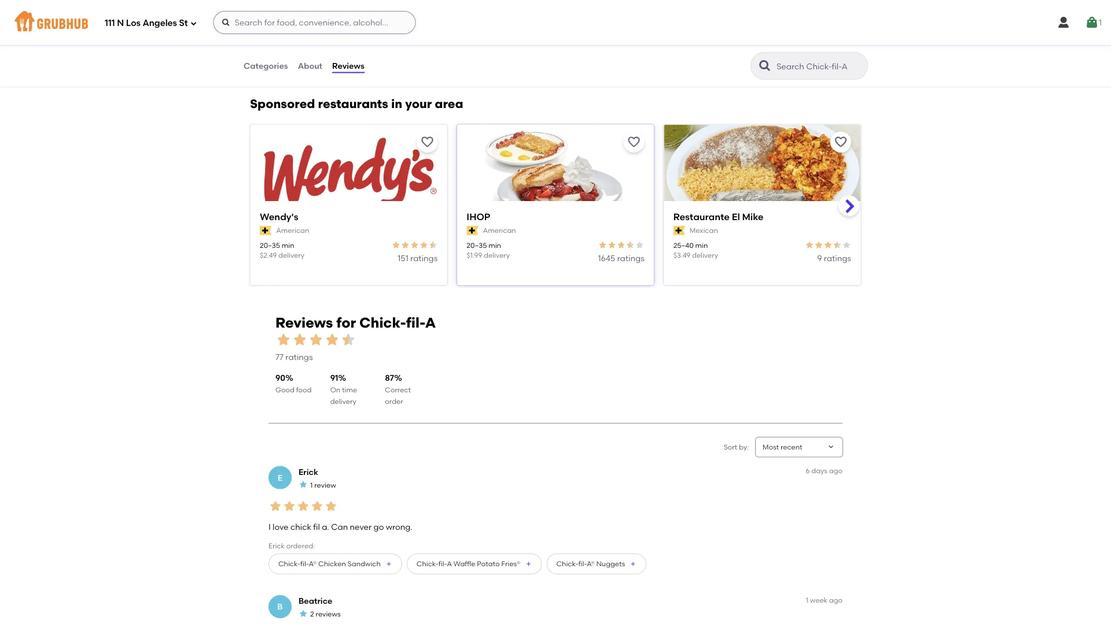Task type: vqa. For each thing, say whether or not it's contained in the screenshot.
left the • sandwich
no



Task type: locate. For each thing, give the bounding box(es) containing it.
a® left chicken
[[309, 560, 317, 569]]

fil-
[[406, 315, 425, 331], [300, 560, 309, 569], [439, 560, 447, 569], [578, 560, 587, 569]]

save this restaurant image
[[420, 135, 434, 149], [627, 135, 641, 149], [834, 135, 848, 149]]

0 horizontal spatial a
[[425, 315, 436, 331]]

min for restaurante el mike
[[695, 241, 708, 250]]

ratings
[[410, 254, 438, 263], [617, 254, 644, 263], [824, 254, 851, 263], [285, 352, 313, 362]]

sponsored
[[250, 97, 315, 111]]

1 subscription pass image from the left
[[260, 226, 272, 236]]

mexican
[[690, 227, 718, 235]]

ratings right 151
[[410, 254, 438, 263]]

mike
[[742, 211, 763, 223]]

ago
[[829, 467, 843, 476], [829, 597, 843, 605]]

1 horizontal spatial save this restaurant button
[[624, 132, 644, 153]]

american
[[276, 227, 309, 235], [483, 227, 516, 235]]

111
[[105, 18, 115, 28]]

subscription pass image
[[260, 226, 272, 236], [673, 226, 685, 236]]

delivery right $1.99
[[484, 251, 510, 260]]

on
[[330, 386, 340, 394]]

0 horizontal spatial american
[[276, 227, 309, 235]]

1 vertical spatial ago
[[829, 597, 843, 605]]

plus icon image right fries®
[[525, 561, 532, 568]]

subscription pass image
[[467, 226, 478, 236]]

chick- for chick-fil-a® nuggets
[[556, 560, 578, 569]]

a® left nuggets
[[587, 560, 595, 569]]

6 days ago
[[806, 467, 843, 476]]

subscription pass image for restaurante el mike
[[673, 226, 685, 236]]

reviews right 'about'
[[332, 61, 364, 71]]

2 horizontal spatial min
[[695, 241, 708, 250]]

2 horizontal spatial 1
[[1099, 18, 1102, 27]]

1
[[1099, 18, 1102, 27], [310, 481, 313, 490], [806, 597, 808, 605]]

chick- inside chick-fil-a® nuggets button
[[556, 560, 578, 569]]

0 vertical spatial ago
[[829, 467, 843, 476]]

3 plus icon image from the left
[[630, 561, 637, 568]]

plus icon image right nuggets
[[630, 561, 637, 568]]

2 horizontal spatial plus icon image
[[630, 561, 637, 568]]

1 button
[[1085, 12, 1102, 33]]

0 horizontal spatial 1
[[310, 481, 313, 490]]

1 vertical spatial reviews
[[275, 315, 333, 331]]

reviews for chick-fil-a
[[275, 315, 436, 331]]

1 horizontal spatial 20–35
[[467, 241, 487, 250]]

chick- left waffle
[[417, 560, 439, 569]]

reviews
[[332, 61, 364, 71], [275, 315, 333, 331]]

min for ihop
[[488, 241, 501, 250]]

87 correct order
[[385, 373, 411, 406]]

chick- inside chick-fil-a® chicken sandwich button
[[278, 560, 300, 569]]

chick-fil-a® nuggets button
[[547, 554, 646, 575]]

min down the wendy's
[[282, 241, 294, 250]]

main navigation navigation
[[0, 0, 1111, 45]]

plus icon image right sandwich
[[385, 561, 392, 568]]

1 horizontal spatial 1
[[806, 597, 808, 605]]

chick- for chick-fil-a® chicken sandwich
[[278, 560, 300, 569]]

0 vertical spatial erick
[[299, 467, 318, 477]]

plus icon image inside the chick-fil-a waffle potato fries® button
[[525, 561, 532, 568]]

fil- for chick-fil-a® chicken sandwich
[[300, 560, 309, 569]]

1 horizontal spatial subscription pass image
[[673, 226, 685, 236]]

1 american from the left
[[276, 227, 309, 235]]

save this restaurant image for restaurante el mike
[[834, 135, 848, 149]]

reviews
[[316, 611, 341, 619]]

20–35 up $1.99
[[467, 241, 487, 250]]

1 for 1 week ago
[[806, 597, 808, 605]]

erick down the love on the bottom left of page
[[268, 542, 285, 551]]

20–35 for wendy's
[[260, 241, 280, 250]]

chick- down erick ordered:
[[278, 560, 300, 569]]

2 min from the left
[[488, 241, 501, 250]]

erick for erick ordered:
[[268, 542, 285, 551]]

delivery inside 91 on time delivery
[[330, 398, 356, 406]]

2 subscription pass image from the left
[[673, 226, 685, 236]]

el
[[732, 211, 740, 223]]

3 save this restaurant button from the left
[[830, 132, 851, 153]]

0 horizontal spatial min
[[282, 241, 294, 250]]

ratings for ihop
[[617, 254, 644, 263]]

2 a® from the left
[[587, 560, 595, 569]]

a.
[[322, 522, 329, 532]]

3 save this restaurant image from the left
[[834, 135, 848, 149]]

chick
[[290, 522, 311, 532]]

1 horizontal spatial american
[[483, 227, 516, 235]]

delivery inside 25–40 min $3.49 delivery
[[692, 251, 718, 260]]

a inside the chick-fil-a waffle potato fries® button
[[447, 560, 452, 569]]

1 save this restaurant button from the left
[[417, 132, 438, 153]]

delivery right $3.49
[[692, 251, 718, 260]]

1 vertical spatial a
[[447, 560, 452, 569]]

chick-fil-a waffle potato fries® button
[[407, 554, 542, 575]]

waffle
[[454, 560, 475, 569]]

plus icon image
[[385, 561, 392, 568], [525, 561, 532, 568], [630, 561, 637, 568]]

20–35 inside 20–35 min $2.49 delivery
[[260, 241, 280, 250]]

fil- for chick-fil-a waffle potato fries®
[[439, 560, 447, 569]]

min down mexican
[[695, 241, 708, 250]]

restaurants
[[318, 97, 388, 111]]

1 vertical spatial 1
[[310, 481, 313, 490]]

wrong.
[[386, 522, 412, 532]]

plus icon image for chick-fil-a® chicken sandwich
[[385, 561, 392, 568]]

Search Chick-fil-A search field
[[775, 61, 864, 72]]

0 vertical spatial reviews
[[332, 61, 364, 71]]

$1.99
[[467, 251, 482, 260]]

1 20–35 from the left
[[260, 241, 280, 250]]

delivery
[[278, 251, 304, 260], [484, 251, 510, 260], [692, 251, 718, 260], [330, 398, 356, 406]]

151
[[398, 254, 408, 263]]

1 vertical spatial erick
[[268, 542, 285, 551]]

min inside 20–35 min $2.49 delivery
[[282, 241, 294, 250]]

chick-
[[359, 315, 406, 331], [278, 560, 300, 569], [417, 560, 439, 569], [556, 560, 578, 569]]

min inside 25–40 min $3.49 delivery
[[695, 241, 708, 250]]

9
[[817, 254, 822, 263]]

about button
[[297, 45, 323, 87]]

0 horizontal spatial plus icon image
[[385, 561, 392, 568]]

american down the wendy's
[[276, 227, 309, 235]]

most
[[763, 443, 779, 452]]

3 min from the left
[[695, 241, 708, 250]]

2 20–35 from the left
[[467, 241, 487, 250]]

chick- inside button
[[417, 560, 439, 569]]

erick
[[299, 467, 318, 477], [268, 542, 285, 551]]

subscription pass image up the 25–40
[[673, 226, 685, 236]]

beatrice
[[299, 597, 332, 607]]

2 save this restaurant button from the left
[[624, 132, 644, 153]]

go
[[374, 522, 384, 532]]

ago right days on the right of page
[[829, 467, 843, 476]]

ago right "week" on the bottom right
[[829, 597, 843, 605]]

ratings right 1645
[[617, 254, 644, 263]]

2 horizontal spatial save this restaurant image
[[834, 135, 848, 149]]

save this restaurant button for restaurante el mike
[[830, 132, 851, 153]]

delivery down time at the left bottom of page
[[330, 398, 356, 406]]

2 vertical spatial 1
[[806, 597, 808, 605]]

1 horizontal spatial save this restaurant image
[[627, 135, 641, 149]]

0 vertical spatial 1
[[1099, 18, 1102, 27]]

20–35 up the $2.49
[[260, 241, 280, 250]]

b
[[277, 603, 283, 612]]

1 plus icon image from the left
[[385, 561, 392, 568]]

delivery inside 20–35 min $1.99 delivery
[[484, 251, 510, 260]]

0 horizontal spatial save this restaurant image
[[420, 135, 434, 149]]

reviews for reviews
[[332, 61, 364, 71]]

1 ago from the top
[[829, 467, 843, 476]]

2 horizontal spatial save this restaurant button
[[830, 132, 851, 153]]

1645 ratings
[[598, 254, 644, 263]]

91 on time delivery
[[330, 373, 357, 406]]

good
[[275, 386, 294, 394]]

min inside 20–35 min $1.99 delivery
[[488, 241, 501, 250]]

your
[[405, 97, 432, 111]]

2 plus icon image from the left
[[525, 561, 532, 568]]

reviews up 77 ratings
[[275, 315, 333, 331]]

a® for nuggets
[[587, 560, 595, 569]]

days
[[811, 467, 827, 476]]

1 save this restaurant image from the left
[[420, 135, 434, 149]]

1 horizontal spatial erick
[[299, 467, 318, 477]]

1 inside 1 button
[[1099, 18, 1102, 27]]

1 horizontal spatial a
[[447, 560, 452, 569]]

never
[[350, 522, 372, 532]]

restaurante el mike logo image
[[664, 125, 860, 222]]

min down ihop
[[488, 241, 501, 250]]

2 horizontal spatial svg image
[[1085, 16, 1099, 30]]

0 horizontal spatial erick
[[268, 542, 285, 551]]

fil- for chick-fil-a® nuggets
[[578, 560, 587, 569]]

1 for 1 review
[[310, 481, 313, 490]]

save this restaurant image for ihop
[[627, 135, 641, 149]]

save this restaurant button
[[417, 132, 438, 153], [624, 132, 644, 153], [830, 132, 851, 153]]

plus icon image inside chick-fil-a® nuggets button
[[630, 561, 637, 568]]

chick- left nuggets
[[556, 560, 578, 569]]

1 a® from the left
[[309, 560, 317, 569]]

american up 20–35 min $1.99 delivery
[[483, 227, 516, 235]]

2 ago from the top
[[829, 597, 843, 605]]

by:
[[739, 443, 749, 452]]

1 horizontal spatial min
[[488, 241, 501, 250]]

0 horizontal spatial subscription pass image
[[260, 226, 272, 236]]

reviews inside button
[[332, 61, 364, 71]]

delivery inside 20–35 min $2.49 delivery
[[278, 251, 304, 260]]

a®
[[309, 560, 317, 569], [587, 560, 595, 569]]

1 min from the left
[[282, 241, 294, 250]]

delivery for ihop
[[484, 251, 510, 260]]

star icon image
[[391, 241, 401, 250], [401, 241, 410, 250], [410, 241, 419, 250], [419, 241, 428, 250], [428, 241, 438, 250], [428, 241, 438, 250], [598, 241, 607, 250], [607, 241, 617, 250], [617, 241, 626, 250], [626, 241, 635, 250], [626, 241, 635, 250], [635, 241, 644, 250], [805, 241, 814, 250], [814, 241, 823, 250], [823, 241, 833, 250], [833, 241, 842, 250], [833, 241, 842, 250], [842, 241, 851, 250], [275, 332, 292, 348], [292, 332, 308, 348], [308, 332, 324, 348], [324, 332, 340, 348], [340, 332, 356, 348], [340, 332, 356, 348], [299, 481, 308, 490], [268, 500, 282, 514], [282, 500, 296, 514], [296, 500, 310, 514], [310, 500, 324, 514], [324, 500, 338, 514], [299, 610, 308, 619]]

2 save this restaurant image from the left
[[627, 135, 641, 149]]

wendy's
[[260, 211, 298, 223]]

0 horizontal spatial 20–35
[[260, 241, 280, 250]]

min for wendy's
[[282, 241, 294, 250]]

91
[[330, 373, 338, 383]]

sort by:
[[724, 443, 749, 452]]

0 horizontal spatial a®
[[309, 560, 317, 569]]

ago for beatrice
[[829, 597, 843, 605]]

delivery for restaurante el mike
[[692, 251, 718, 260]]

save this restaurant button for ihop
[[624, 132, 644, 153]]

subscription pass image down the wendy's
[[260, 226, 272, 236]]

min
[[282, 241, 294, 250], [488, 241, 501, 250], [695, 241, 708, 250]]

2 american from the left
[[483, 227, 516, 235]]

angeles
[[143, 18, 177, 28]]

svg image
[[1057, 16, 1070, 30], [1085, 16, 1099, 30], [190, 20, 197, 27]]

ratings right 9
[[824, 254, 851, 263]]

restaurante el mike link
[[673, 211, 851, 224]]

1 horizontal spatial plus icon image
[[525, 561, 532, 568]]

0 horizontal spatial save this restaurant button
[[417, 132, 438, 153]]

potato
[[477, 560, 500, 569]]

20–35
[[260, 241, 280, 250], [467, 241, 487, 250]]

about
[[298, 61, 322, 71]]

20–35 for ihop
[[467, 241, 487, 250]]

save this restaurant button for wendy's
[[417, 132, 438, 153]]

most recent
[[763, 443, 802, 452]]

plus icon image inside chick-fil-a® chicken sandwich button
[[385, 561, 392, 568]]

erick up 1 review in the left of the page
[[299, 467, 318, 477]]

delivery right the $2.49
[[278, 251, 304, 260]]

20–35 inside 20–35 min $1.99 delivery
[[467, 241, 487, 250]]

1 horizontal spatial a®
[[587, 560, 595, 569]]

77 ratings
[[275, 352, 313, 362]]



Task type: describe. For each thing, give the bounding box(es) containing it.
sort
[[724, 443, 737, 452]]

in
[[391, 97, 402, 111]]

fries®
[[501, 560, 520, 569]]

9 ratings
[[817, 254, 851, 263]]

1 review
[[310, 481, 336, 490]]

area
[[435, 97, 463, 111]]

sponsored restaurants in your area
[[250, 97, 463, 111]]

151 ratings
[[398, 254, 438, 263]]

90
[[275, 373, 285, 383]]

0 horizontal spatial svg image
[[190, 20, 197, 27]]

love
[[273, 522, 288, 532]]

i love chick fil a. can never go wrong.
[[268, 522, 412, 532]]

2
[[310, 611, 314, 619]]

chick-fil-a® nuggets
[[556, 560, 625, 569]]

chick-fil-a® chicken sandwich button
[[268, 554, 402, 575]]

wendy's link
[[260, 211, 438, 224]]

plus icon image for chick-fil-a® nuggets
[[630, 561, 637, 568]]

svg image inside 1 button
[[1085, 16, 1099, 30]]

ordered:
[[286, 542, 315, 551]]

ratings for restaurante el mike
[[824, 254, 851, 263]]

caret down icon image
[[826, 443, 836, 452]]

plus icon image for chick-fil-a waffle potato fries®
[[525, 561, 532, 568]]

correct
[[385, 386, 411, 394]]

recent
[[781, 443, 802, 452]]

american for ihop
[[483, 227, 516, 235]]

Sort by: field
[[763, 443, 802, 453]]

25–40 min $3.49 delivery
[[673, 241, 718, 260]]

categories button
[[243, 45, 289, 87]]

categories
[[244, 61, 288, 71]]

i
[[268, 522, 271, 532]]

sandwich
[[348, 560, 381, 569]]

delivery for wendy's
[[278, 251, 304, 260]]

n
[[117, 18, 124, 28]]

ratings for wendy's
[[410, 254, 438, 263]]

chick-fil-a waffle potato fries®
[[417, 560, 520, 569]]

1 week ago
[[806, 597, 843, 605]]

nuggets
[[596, 560, 625, 569]]

time
[[342, 386, 357, 394]]

111 n los angeles st
[[105, 18, 188, 28]]

can
[[331, 522, 348, 532]]

77
[[275, 352, 284, 362]]

american for wendy's
[[276, 227, 309, 235]]

1645
[[598, 254, 615, 263]]

0 vertical spatial a
[[425, 315, 436, 331]]

order
[[385, 398, 403, 406]]

20–35 min $1.99 delivery
[[467, 241, 510, 260]]

chick- right for
[[359, 315, 406, 331]]

st
[[179, 18, 188, 28]]

erick for erick
[[299, 467, 318, 477]]

erick ordered:
[[268, 542, 315, 551]]

subscription pass image for wendy's
[[260, 226, 272, 236]]

wendy's logo image
[[251, 125, 447, 222]]

chicken
[[318, 560, 346, 569]]

ago for erick
[[829, 467, 843, 476]]

chick- for chick-fil-a waffle potato fries®
[[417, 560, 439, 569]]

review
[[314, 481, 336, 490]]

week
[[810, 597, 827, 605]]

6
[[806, 467, 810, 476]]

food
[[296, 386, 312, 394]]

2 reviews
[[310, 611, 341, 619]]

save this restaurant image for wendy's
[[420, 135, 434, 149]]

ihop logo image
[[457, 125, 654, 222]]

e
[[278, 473, 282, 483]]

a® for chicken
[[309, 560, 317, 569]]

90 good food
[[275, 373, 312, 394]]

$3.49
[[673, 251, 690, 260]]

ihop
[[467, 211, 490, 223]]

87
[[385, 373, 394, 383]]

svg image
[[221, 18, 231, 27]]

reviews for reviews for chick-fil-a
[[275, 315, 333, 331]]

1 for 1
[[1099, 18, 1102, 27]]

fil
[[313, 522, 320, 532]]

search icon image
[[758, 59, 772, 73]]

los
[[126, 18, 141, 28]]

restaurante el mike
[[673, 211, 763, 223]]

20–35 min $2.49 delivery
[[260, 241, 304, 260]]

chick-fil-a® chicken sandwich
[[278, 560, 381, 569]]

reviews button
[[332, 45, 365, 87]]

25–40
[[673, 241, 694, 250]]

Search for food, convenience, alcohol... search field
[[213, 11, 416, 34]]

ratings right 77
[[285, 352, 313, 362]]

$2.49
[[260, 251, 277, 260]]

ihop link
[[467, 211, 644, 224]]

restaurante
[[673, 211, 730, 223]]

1 horizontal spatial svg image
[[1057, 16, 1070, 30]]

for
[[336, 315, 356, 331]]



